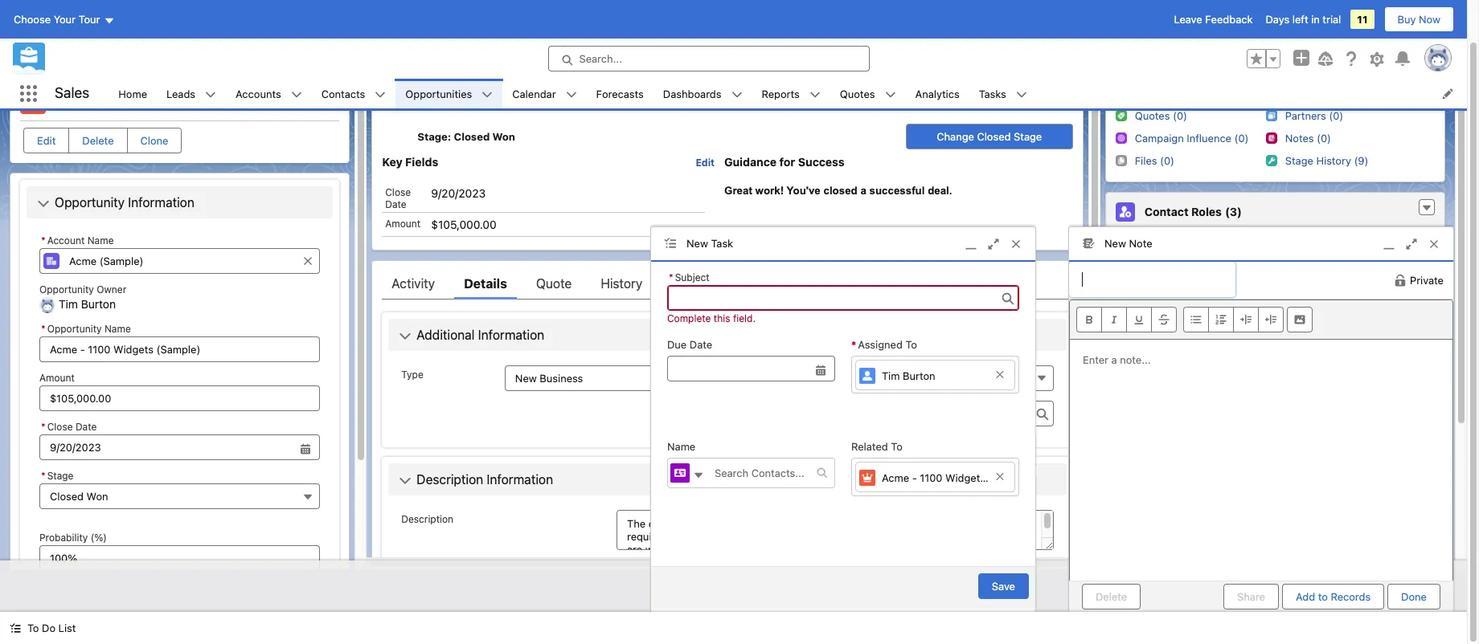 Task type: locate. For each thing, give the bounding box(es) containing it.
accounts list item
[[226, 79, 312, 109]]

text default image right contacts image at the left bottom of page
[[693, 470, 704, 481]]

(sample) inside 'acme - 1100 widgets (sample)' link
[[988, 472, 1032, 485]]

0 vertical spatial acme
[[55, 92, 95, 109]]

records
[[1331, 591, 1371, 603]]

0 horizontal spatial delete button
[[69, 128, 127, 154]]

date up * stage closed won
[[75, 422, 97, 434]]

now
[[1419, 13, 1441, 26]]

1 horizontal spatial delete
[[1096, 591, 1127, 603]]

quotes (0)
[[1135, 109, 1187, 122]]

1 vertical spatial won
[[87, 491, 108, 504]]

date down key
[[385, 198, 407, 210]]

date for close date
[[385, 198, 407, 210]]

name up contacts image at the left bottom of page
[[667, 440, 696, 453]]

* down 'opportunity owner' on the top
[[41, 324, 46, 336]]

2 vertical spatial to
[[27, 622, 39, 635]]

group down amount text field
[[39, 418, 320, 461]]

role: for leanne tomlin (sample)
[[1116, 258, 1140, 271]]

text default image right reports
[[809, 89, 821, 100]]

close up * stage closed won
[[47, 422, 73, 434]]

0 vertical spatial widgets
[[145, 92, 202, 109]]

new left note
[[1105, 237, 1126, 250]]

0 vertical spatial description
[[417, 472, 483, 487]]

0 vertical spatial information
[[128, 195, 194, 210]]

close down key
[[385, 186, 411, 198]]

new left business on the bottom of page
[[515, 372, 537, 385]]

0 vertical spatial date
[[385, 198, 407, 210]]

group down days
[[1247, 49, 1281, 68]]

date for due date
[[690, 338, 712, 351]]

change closed stage button
[[906, 124, 1073, 150]]

1 horizontal spatial group
[[1247, 49, 1281, 68]]

contact image
[[1116, 334, 1135, 353]]

1100
[[108, 92, 141, 109], [920, 472, 943, 485]]

1 vertical spatial information
[[478, 328, 544, 342]]

Compose text text field
[[1070, 340, 1453, 570]]

contact
[[1145, 205, 1189, 219]]

economic
[[1211, 305, 1259, 318]]

name down owner
[[104, 324, 131, 336]]

2 role: from the top
[[1116, 305, 1140, 318]]

and
[[1261, 318, 1279, 330]]

text default image inside leads list item
[[205, 89, 216, 100]]

text default image inside description information dropdown button
[[399, 475, 412, 488]]

* inside group
[[41, 422, 46, 434]]

* left subject
[[669, 271, 673, 283]]

acme - 1100 widgets (sample) link
[[855, 462, 1032, 493]]

won down calendar link
[[492, 130, 515, 143]]

reports link
[[752, 79, 809, 109]]

text default image right the tasks
[[1016, 89, 1027, 100]]

* left account on the left of the page
[[41, 235, 46, 247]]

2 vertical spatial information
[[487, 472, 553, 487]]

text default image
[[205, 89, 216, 100], [375, 89, 386, 100], [885, 89, 896, 100], [1016, 89, 1027, 100], [37, 198, 50, 211], [1394, 274, 1407, 287], [817, 468, 828, 479], [693, 470, 704, 481]]

files (0) link
[[1135, 154, 1175, 168]]

0 horizontal spatial to
[[27, 622, 39, 635]]

days left in trial
[[1266, 13, 1341, 26]]

None text field
[[1069, 262, 1236, 297], [39, 337, 320, 363], [667, 356, 835, 382], [1069, 262, 1236, 297], [39, 337, 320, 363], [667, 356, 835, 382]]

closed inside * stage closed won
[[50, 491, 84, 504]]

new inside "new task" dialog
[[687, 237, 708, 250]]

to left "do"
[[27, 622, 39, 635]]

leave
[[1174, 13, 1202, 26]]

name
[[87, 235, 114, 247], [104, 324, 131, 336], [667, 440, 696, 453]]

sales
[[55, 85, 89, 101]]

0 vertical spatial role:
[[1116, 258, 1140, 271]]

(sample) inside the howard jones (sample) link
[[1223, 335, 1270, 349]]

tasks
[[979, 87, 1006, 100]]

stage down tasks list item
[[1014, 130, 1042, 143]]

0 horizontal spatial group
[[39, 418, 320, 461]]

1 vertical spatial delete button
[[1082, 584, 1141, 610]]

2 vertical spatial name
[[667, 440, 696, 453]]

closed for * stage closed won
[[50, 491, 84, 504]]

partners (0) link
[[1285, 109, 1344, 123]]

stage
[[417, 130, 448, 143], [1014, 130, 1042, 143], [1285, 154, 1313, 167], [47, 471, 74, 483]]

None text field
[[667, 285, 1019, 311], [39, 435, 320, 461], [667, 285, 1019, 311], [39, 435, 320, 461]]

0 horizontal spatial won
[[87, 491, 108, 504]]

0 vertical spatial won
[[492, 130, 515, 143]]

opportunity for opportunity owner
[[39, 284, 94, 296]]

information for description information
[[487, 472, 553, 487]]

1 horizontal spatial acme
[[882, 472, 909, 485]]

* for * subject
[[669, 271, 673, 283]]

(sample) inside jennifer stamos (sample) link
[[1204, 289, 1251, 302]]

edit inside edit button
[[37, 134, 56, 147]]

details
[[464, 276, 507, 291]]

1 horizontal spatial new
[[687, 237, 708, 250]]

complete
[[667, 312, 711, 324]]

to for assigned to
[[906, 338, 917, 351]]

description inside dropdown button
[[417, 472, 483, 487]]

1 vertical spatial amount
[[39, 373, 75, 385]]

won
[[492, 130, 515, 143], [87, 491, 108, 504]]

date inside "new task" dialog
[[690, 338, 712, 351]]

- down search campaigns... text field
[[912, 472, 917, 485]]

role: down contact image on the bottom right
[[1116, 357, 1140, 370]]

1 vertical spatial delete
[[1096, 591, 1127, 603]]

ceo
[[1281, 318, 1303, 330]]

1 horizontal spatial won
[[492, 130, 515, 143]]

0 horizontal spatial acme
[[55, 92, 95, 109]]

left
[[1292, 13, 1308, 26]]

text default image inside contacts list item
[[375, 89, 386, 100]]

edit left guidance
[[696, 157, 715, 169]]

text default image right calendar
[[566, 89, 577, 100]]

2 horizontal spatial closed
[[977, 130, 1011, 143]]

text default image right contacts
[[375, 89, 386, 100]]

save button
[[978, 574, 1029, 599]]

0 horizontal spatial new
[[515, 372, 537, 385]]

contact roles element
[[1105, 192, 1445, 417]]

* account name
[[41, 235, 114, 247]]

path options list box
[[417, 85, 1073, 111]]

0 horizontal spatial close
[[47, 422, 73, 434]]

key
[[382, 155, 403, 169]]

* inside * stage closed won
[[41, 471, 46, 483]]

stage down * close date
[[47, 471, 74, 483]]

due
[[667, 338, 687, 351]]

guidance for success
[[724, 155, 845, 169]]

choose your tour button
[[13, 6, 115, 32]]

* for * close date
[[41, 422, 46, 434]]

format body element
[[1183, 307, 1284, 332]]

won up (%)
[[87, 491, 108, 504]]

amount down the close date
[[385, 218, 421, 230]]

text default image left description information
[[399, 475, 412, 488]]

Lead Source, Trade Show button
[[844, 366, 1054, 391]]

-
[[98, 92, 105, 109], [912, 472, 917, 485]]

support
[[1278, 271, 1317, 284]]

new note dialog
[[1068, 227, 1454, 622]]

files (0)
[[1135, 154, 1175, 167]]

0 vertical spatial opportunity
[[55, 195, 125, 210]]

closed up probability
[[50, 491, 84, 504]]

1 horizontal spatial closed
[[454, 130, 490, 143]]

role: down jennifer
[[1116, 305, 1140, 318]]

text default image
[[291, 89, 302, 100], [482, 89, 493, 100], [566, 89, 577, 100], [731, 89, 742, 100], [809, 89, 821, 100], [1421, 203, 1433, 214], [399, 330, 412, 343], [399, 475, 412, 488], [10, 623, 21, 635]]

* up * stage closed won
[[41, 422, 46, 434]]

text default image up private
[[1421, 203, 1433, 214]]

0 vertical spatial group
[[1247, 49, 1281, 68]]

* for * account name
[[41, 235, 46, 247]]

to do list
[[27, 622, 76, 635]]

opportunity up * opportunity name
[[39, 284, 94, 296]]

text default image right quotes
[[885, 89, 896, 100]]

do
[[42, 622, 56, 635]]

tab list
[[382, 267, 1073, 300]]

files image
[[1116, 155, 1127, 166]]

probability
[[39, 533, 88, 545]]

0 horizontal spatial edit
[[37, 134, 56, 147]]

new inside new note 'dialog'
[[1105, 237, 1126, 250]]

president and ceo
[[1211, 318, 1303, 330]]

1 horizontal spatial widgets
[[945, 472, 986, 485]]

text default image right the accounts
[[291, 89, 302, 100]]

* left assigned
[[851, 338, 856, 351]]

text default image up type
[[399, 330, 412, 343]]

vp customer support
[[1211, 271, 1317, 284]]

in
[[1311, 13, 1320, 26]]

edit down the 'opportunity' icon
[[37, 134, 56, 147]]

for
[[779, 155, 795, 169]]

amount up * close date
[[39, 373, 75, 385]]

private
[[1410, 274, 1444, 287]]

edit link
[[696, 156, 715, 169]]

text default image inside opportunity information dropdown button
[[37, 198, 50, 211]]

1 vertical spatial widgets
[[945, 472, 986, 485]]

0 horizontal spatial delete
[[82, 134, 114, 147]]

new left task
[[687, 237, 708, 250]]

accounts
[[236, 87, 281, 100]]

0 vertical spatial -
[[98, 92, 105, 109]]

analytics link
[[906, 79, 969, 109]]

tim burton
[[882, 370, 935, 382]]

2 vertical spatial date
[[75, 422, 97, 434]]

president
[[1211, 318, 1258, 330]]

1 vertical spatial acme - 1100 widgets (sample)
[[882, 472, 1032, 485]]

won for stage : closed won
[[492, 130, 515, 143]]

0 vertical spatial to
[[906, 338, 917, 351]]

leave feedback link
[[1174, 13, 1253, 26]]

(sample) for leanne tomlin (sample)
[[1195, 242, 1242, 256]]

- right sales
[[98, 92, 105, 109]]

quote link
[[536, 267, 572, 300]]

2 horizontal spatial to
[[906, 338, 917, 351]]

forecasts link
[[587, 79, 653, 109]]

quotes list item
[[830, 79, 906, 109]]

howard jones (sample) link
[[1146, 335, 1270, 350]]

0 horizontal spatial acme - 1100 widgets (sample)
[[55, 92, 269, 109]]

0 vertical spatial edit
[[37, 134, 56, 147]]

1 horizontal spatial date
[[385, 198, 407, 210]]

tim
[[882, 370, 900, 382]]

buy now button
[[1384, 6, 1454, 32]]

1 horizontal spatial -
[[912, 472, 917, 485]]

role: down leanne
[[1116, 258, 1140, 271]]

1 vertical spatial close
[[47, 422, 73, 434]]

2 vertical spatial role:
[[1116, 357, 1140, 370]]

contact roles (3)
[[1145, 205, 1242, 219]]

text default image left calendar link
[[482, 89, 493, 100]]

2 horizontal spatial date
[[690, 338, 712, 351]]

1 horizontal spatial delete button
[[1082, 584, 1141, 610]]

add
[[1296, 591, 1315, 603]]

close
[[385, 186, 411, 198], [47, 422, 73, 434]]

opportunity down 'opportunity owner' on the top
[[47, 324, 102, 336]]

description
[[417, 472, 483, 487], [401, 513, 453, 526]]

stage down "notes (0)" link
[[1285, 154, 1313, 167]]

2 horizontal spatial new
[[1105, 237, 1126, 250]]

success
[[798, 155, 845, 169]]

1 horizontal spatial to
[[891, 440, 903, 453]]

0 horizontal spatial closed
[[50, 491, 84, 504]]

complete this field.
[[667, 312, 756, 324]]

text default image left "do"
[[10, 623, 21, 635]]

name right account on the left of the page
[[87, 235, 114, 247]]

1100 up clone
[[108, 92, 141, 109]]

0 vertical spatial 1100
[[108, 92, 141, 109]]

0 horizontal spatial -
[[98, 92, 105, 109]]

delete for left the delete button
[[82, 134, 114, 147]]

choose
[[14, 13, 51, 26]]

stage history (9) link
[[1285, 154, 1369, 168]]

text default image left reports
[[731, 89, 742, 100]]

contacts list item
[[312, 79, 396, 109]]

1 horizontal spatial close
[[385, 186, 411, 198]]

opportunity up * account name
[[55, 195, 125, 210]]

stage history (9)
[[1285, 154, 1369, 167]]

closed inside button
[[977, 130, 1011, 143]]

text default image left private
[[1394, 274, 1407, 287]]

1 vertical spatial acme
[[882, 472, 909, 485]]

delete inside 'status'
[[1096, 591, 1127, 603]]

quotes (0) link
[[1135, 109, 1187, 123]]

opportunity inside dropdown button
[[55, 195, 125, 210]]

closed right 'change'
[[977, 130, 1011, 143]]

*
[[41, 235, 46, 247], [669, 271, 673, 283], [41, 324, 46, 336], [851, 338, 856, 351], [41, 422, 46, 434], [41, 471, 46, 483]]

opportunity
[[55, 195, 125, 210], [39, 284, 94, 296], [47, 324, 102, 336]]

date inside the close date
[[385, 198, 407, 210]]

1 vertical spatial role:
[[1116, 305, 1140, 318]]

group
[[1247, 49, 1281, 68], [39, 418, 320, 461]]

1 vertical spatial date
[[690, 338, 712, 351]]

quotes image
[[1116, 110, 1127, 121]]

0 horizontal spatial amount
[[39, 373, 75, 385]]

acme right the 'opportunity' icon
[[55, 92, 95, 109]]

date right due
[[690, 338, 712, 351]]

quote
[[536, 276, 572, 291]]

0 horizontal spatial date
[[75, 422, 97, 434]]

toolbar
[[1070, 300, 1453, 340]]

new task dialog
[[650, 227, 1036, 613]]

acme - 1100 widgets (sample) inside "new task" dialog
[[882, 472, 1032, 485]]

date
[[385, 198, 407, 210], [690, 338, 712, 351], [75, 422, 97, 434]]

new inside new business button
[[515, 372, 537, 385]]

details tab panel
[[382, 300, 1073, 645]]

1100 down search campaigns... text field
[[920, 472, 943, 485]]

description information button
[[392, 467, 1063, 493]]

to right related
[[891, 440, 903, 453]]

notes (0)
[[1285, 132, 1331, 145]]

calendar link
[[503, 79, 566, 109]]

acme down related to
[[882, 472, 909, 485]]

1 vertical spatial description
[[401, 513, 453, 526]]

3 role: from the top
[[1116, 357, 1140, 370]]

(sample) inside the leanne tomlin (sample) link
[[1195, 242, 1242, 256]]

won inside * stage closed won
[[87, 491, 108, 504]]

dashboards link
[[653, 79, 731, 109]]

opportunities link
[[396, 79, 482, 109]]

0 vertical spatial amount
[[385, 218, 421, 230]]

0 vertical spatial delete
[[82, 134, 114, 147]]

0 vertical spatial delete button
[[69, 128, 127, 154]]

0 horizontal spatial 1100
[[108, 92, 141, 109]]

new business
[[515, 372, 583, 385]]

tomlin
[[1158, 242, 1192, 256]]

opportunity image
[[20, 88, 46, 114]]

to right assigned
[[906, 338, 917, 351]]

0 vertical spatial name
[[87, 235, 114, 247]]

opportunities list item
[[396, 79, 503, 109]]

1 vertical spatial 1100
[[920, 472, 943, 485]]

* for * stage closed won
[[41, 471, 46, 483]]

key fields
[[382, 155, 438, 169]]

clone button
[[127, 128, 182, 154]]

1 vertical spatial name
[[104, 324, 131, 336]]

closed right :
[[454, 130, 490, 143]]

account
[[47, 235, 85, 247]]

Amount text field
[[39, 386, 320, 412]]

1 vertical spatial group
[[39, 418, 320, 461]]

list
[[109, 79, 1467, 109]]

widgets inside "new task" dialog
[[945, 472, 986, 485]]

tasks list item
[[969, 79, 1037, 109]]

* down * close date
[[41, 471, 46, 483]]

opportunity for opportunity information
[[55, 195, 125, 210]]

1 horizontal spatial 1100
[[920, 472, 943, 485]]

fields
[[405, 155, 438, 169]]

1 role: from the top
[[1116, 258, 1140, 271]]

1 horizontal spatial acme - 1100 widgets (sample)
[[882, 472, 1032, 485]]

name for * opportunity name
[[104, 324, 131, 336]]

text default image right leads
[[205, 89, 216, 100]]

1 horizontal spatial edit
[[696, 157, 715, 169]]

delete status
[[1082, 584, 1224, 610]]

acme - 1100 widgets (sample)
[[55, 92, 269, 109], [882, 472, 1032, 485]]

1100 inside "new task" dialog
[[920, 472, 943, 485]]

1 vertical spatial -
[[912, 472, 917, 485]]

1 vertical spatial opportunity
[[39, 284, 94, 296]]

(%)
[[91, 533, 107, 545]]

text default image up account on the left of the page
[[37, 198, 50, 211]]

additional
[[417, 328, 475, 342]]

1 vertical spatial to
[[891, 440, 903, 453]]

task
[[711, 237, 733, 250]]

role:
[[1116, 258, 1140, 271], [1116, 305, 1140, 318], [1116, 357, 1140, 370]]

information
[[128, 195, 194, 210], [478, 328, 544, 342], [487, 472, 553, 487]]



Task type: vqa. For each thing, say whether or not it's contained in the screenshot.
the rightmost "Delete"
yes



Task type: describe. For each thing, give the bounding box(es) containing it.
text default image inside tasks list item
[[1016, 89, 1027, 100]]

activity link
[[392, 267, 435, 300]]

contacts link
[[312, 79, 375, 109]]

influencer
[[1211, 258, 1260, 271]]

0 horizontal spatial widgets
[[145, 92, 202, 109]]

text default image inside calendar list item
[[566, 89, 577, 100]]

opportunities
[[405, 87, 472, 100]]

description for description information
[[417, 472, 483, 487]]

* opportunity name
[[41, 324, 131, 336]]

opportunity information
[[55, 195, 194, 210]]

new for new note
[[1105, 237, 1126, 250]]

this
[[714, 312, 730, 324]]

delete for the delete button to the right
[[1096, 591, 1127, 603]]

home
[[118, 87, 147, 100]]

reports list item
[[752, 79, 830, 109]]

howard
[[1146, 335, 1186, 349]]

text default image inside opportunities list item
[[482, 89, 493, 100]]

jennifer stamos (sample)
[[1117, 289, 1251, 302]]

text default image inside additional information dropdown button
[[399, 330, 412, 343]]

days
[[1266, 13, 1290, 26]]

opportunity owner
[[39, 284, 126, 296]]

search...
[[579, 52, 622, 65]]

activity
[[392, 276, 435, 291]]

dashboards
[[663, 87, 722, 100]]

toolbar inside new note 'dialog'
[[1070, 300, 1453, 340]]

close date
[[385, 186, 411, 210]]

search... button
[[548, 46, 869, 72]]

Description text field
[[617, 510, 1054, 550]]

(sample) for jennifer stamos (sample)
[[1204, 289, 1251, 302]]

buy
[[1398, 13, 1416, 26]]

notes image
[[1266, 132, 1277, 144]]

a
[[861, 185, 866, 197]]

assigned to
[[858, 338, 917, 351]]

edit button
[[23, 128, 69, 154]]

contacts
[[321, 87, 365, 100]]

tab list containing activity
[[382, 267, 1073, 300]]

guidance
[[724, 155, 777, 169]]

campaign influence image
[[1116, 132, 1127, 144]]

tim burton link
[[855, 360, 1015, 390]]

stage up fields
[[417, 130, 448, 143]]

1 vertical spatial edit
[[696, 157, 715, 169]]

text default image inside accounts list item
[[291, 89, 302, 100]]

your
[[54, 13, 76, 26]]

jones
[[1189, 335, 1220, 349]]

leads list item
[[157, 79, 226, 109]]

Type button
[[505, 366, 715, 391]]

leanne tomlin (sample)
[[1117, 242, 1242, 256]]

stage inside stage history (9) link
[[1285, 154, 1313, 167]]

deal.
[[928, 185, 952, 197]]

text default image inside quotes list item
[[885, 89, 896, 100]]

burton
[[903, 370, 935, 382]]

partners image
[[1266, 110, 1277, 121]]

probability (%)
[[39, 533, 107, 545]]

subject
[[675, 271, 710, 283]]

group containing *
[[39, 418, 320, 461]]

information for opportunity information
[[128, 195, 194, 210]]

vp
[[1211, 271, 1225, 284]]

business
[[540, 372, 583, 385]]

won for * stage closed won
[[87, 491, 108, 504]]

clone
[[140, 134, 168, 147]]

date inside group
[[75, 422, 97, 434]]

accounts link
[[226, 79, 291, 109]]

* for * opportunity name
[[41, 324, 46, 336]]

great
[[724, 185, 752, 197]]

text default image inside new note 'dialog'
[[1394, 274, 1407, 287]]

campaign
[[1135, 132, 1184, 145]]

- inside "new task" dialog
[[912, 472, 917, 485]]

leads
[[166, 87, 195, 100]]

stage history image
[[1266, 155, 1277, 166]]

11
[[1357, 13, 1368, 26]]

analytics
[[915, 87, 960, 100]]

dashboards list item
[[653, 79, 752, 109]]

new for new business
[[515, 372, 537, 385]]

buy now
[[1398, 13, 1441, 26]]

save
[[992, 580, 1015, 593]]

calendar list item
[[503, 79, 587, 109]]

notes (0) link
[[1285, 132, 1331, 146]]

list
[[58, 622, 76, 635]]

additional information
[[417, 328, 544, 342]]

* close date
[[41, 422, 97, 434]]

leanne
[[1117, 242, 1155, 256]]

text default image inside reports list item
[[809, 89, 821, 100]]

closed for stage : closed won
[[454, 130, 490, 143]]

opportunity information button
[[30, 190, 330, 215]]

:
[[448, 130, 451, 143]]

home link
[[109, 79, 157, 109]]

0 vertical spatial acme - 1100 widgets (sample)
[[55, 92, 269, 109]]

due date
[[667, 338, 712, 351]]

list containing home
[[109, 79, 1467, 109]]

howard jones (sample)
[[1146, 335, 1270, 349]]

add to records button
[[1282, 584, 1384, 610]]

Acme (Sample) text field
[[39, 248, 320, 274]]

stage inside * stage closed won
[[47, 471, 74, 483]]

text default image inside contact roles element
[[1421, 203, 1433, 214]]

text default image inside dashboards list item
[[731, 89, 742, 100]]

name inside "new task" dialog
[[667, 440, 696, 453]]

* stage closed won
[[41, 471, 108, 504]]

Stage, Closed Won button
[[39, 484, 320, 510]]

tasks link
[[969, 79, 1016, 109]]

to for related to
[[891, 440, 903, 453]]

* for *
[[851, 338, 856, 351]]

economic buyer
[[1211, 305, 1290, 318]]

* subject
[[669, 271, 710, 283]]

role: for jennifer stamos (sample)
[[1116, 305, 1140, 318]]

campaign influence (0) link
[[1135, 132, 1249, 146]]

description information
[[417, 472, 553, 487]]

new for new task
[[687, 237, 708, 250]]

format text element
[[1076, 307, 1177, 332]]

leanne tomlin (sample) link
[[1117, 242, 1242, 256]]

partners (0)
[[1285, 109, 1344, 122]]

history link
[[601, 267, 643, 300]]

information for additional information
[[478, 328, 544, 342]]

Search Campaigns... text field
[[844, 401, 1054, 427]]

1 horizontal spatial amount
[[385, 218, 421, 230]]

name for * account name
[[87, 235, 114, 247]]

0 vertical spatial close
[[385, 186, 411, 198]]

stamos
[[1162, 289, 1201, 302]]

contacts image
[[670, 464, 690, 483]]

history (9)
[[1316, 154, 1369, 167]]

(sample) for howard jones (sample)
[[1223, 335, 1270, 349]]

description for description
[[401, 513, 453, 526]]

owner
[[97, 284, 126, 296]]

2 vertical spatial opportunity
[[47, 324, 102, 336]]

acme inside 'acme - 1100 widgets (sample)' link
[[882, 472, 909, 485]]

you've
[[787, 185, 821, 197]]

to inside button
[[27, 622, 39, 635]]

change
[[937, 130, 974, 143]]

Probability (%) text field
[[39, 546, 320, 572]]

text default image inside to do list button
[[10, 623, 21, 635]]

new note
[[1105, 237, 1152, 250]]

stage : closed won
[[417, 130, 515, 143]]

customer
[[1228, 271, 1275, 284]]

jennifer stamos (sample) link
[[1117, 289, 1251, 303]]

leave feedback
[[1174, 13, 1253, 26]]

text default image up description "text field"
[[817, 468, 828, 479]]

history
[[601, 276, 643, 291]]

stage inside change closed stage button
[[1014, 130, 1042, 143]]

Name text field
[[705, 459, 817, 488]]



